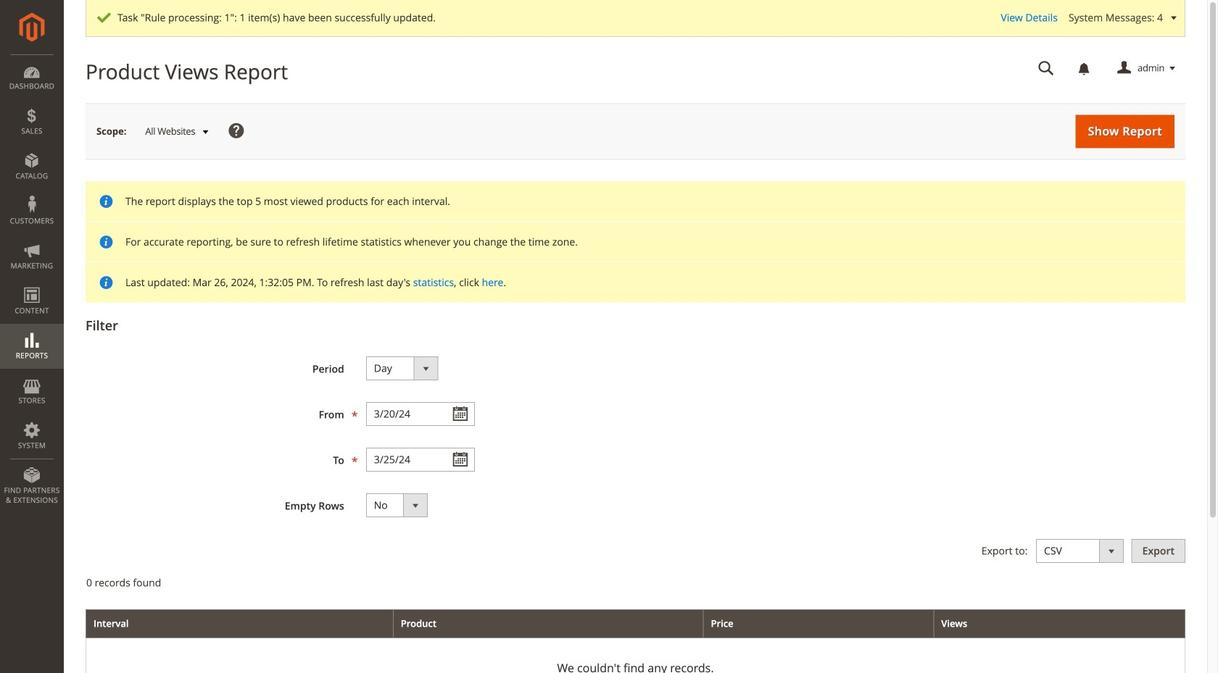 Task type: vqa. For each thing, say whether or not it's contained in the screenshot.
From "text field" corresponding to To text field
no



Task type: describe. For each thing, give the bounding box(es) containing it.
magento admin panel image
[[19, 12, 45, 42]]



Task type: locate. For each thing, give the bounding box(es) containing it.
None text field
[[1029, 56, 1065, 81], [366, 403, 475, 427], [1029, 56, 1065, 81], [366, 403, 475, 427]]

None text field
[[366, 448, 475, 472]]

menu bar
[[0, 54, 64, 513]]



